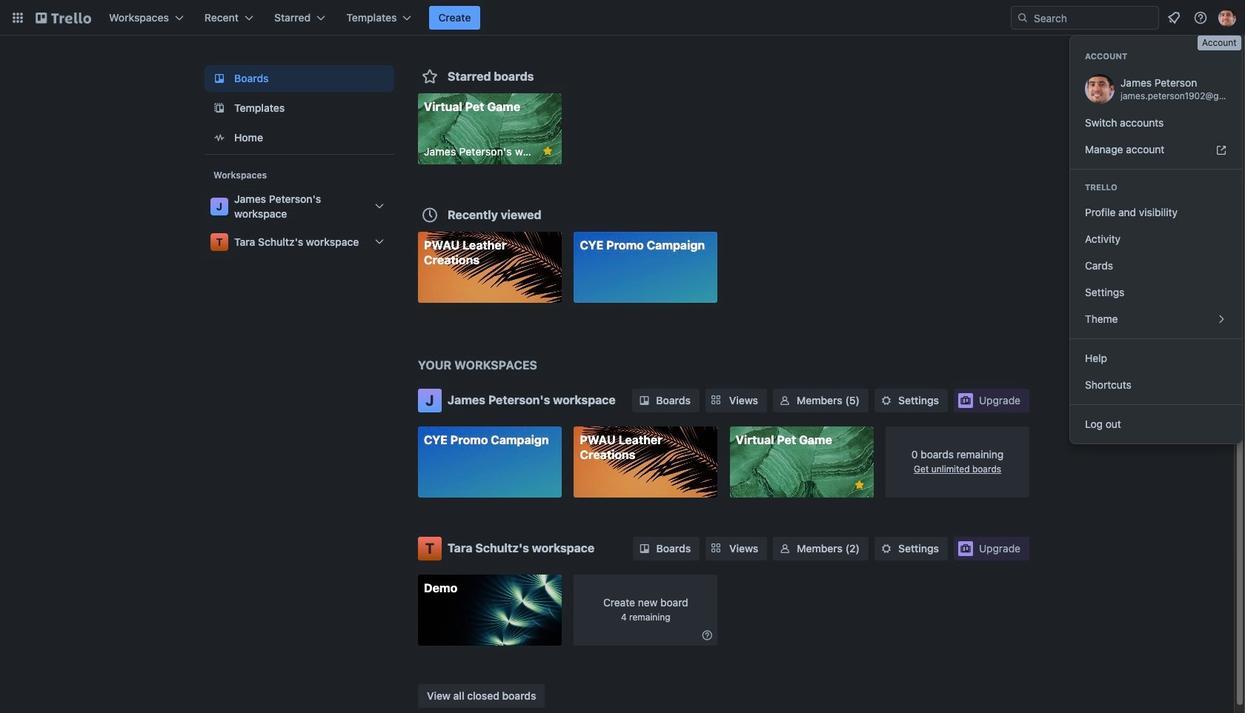 Task type: describe. For each thing, give the bounding box(es) containing it.
0 horizontal spatial click to unstar this board. it will be removed from your starred list. image
[[541, 145, 554, 158]]

james peterson (jamespeterson93) image
[[1085, 74, 1115, 104]]

home image
[[211, 129, 228, 147]]

0 notifications image
[[1165, 9, 1183, 27]]

1 vertical spatial sm image
[[879, 542, 894, 556]]

Search field
[[1011, 6, 1159, 30]]

1 horizontal spatial click to unstar this board. it will be removed from your starred list. image
[[853, 479, 866, 492]]



Task type: locate. For each thing, give the bounding box(es) containing it.
0 vertical spatial click to unstar this board. it will be removed from your starred list. image
[[541, 145, 554, 158]]

james peterson (jamespeterson93) image
[[1219, 9, 1237, 27]]

back to home image
[[36, 6, 91, 30]]

tooltip
[[1198, 36, 1241, 50]]

template board image
[[211, 99, 228, 117]]

board image
[[211, 70, 228, 87]]

sm image
[[637, 394, 652, 408], [879, 394, 894, 408], [637, 542, 652, 556], [778, 542, 793, 556], [700, 628, 715, 643]]

0 horizontal spatial sm image
[[778, 394, 792, 408]]

0 vertical spatial sm image
[[778, 394, 792, 408]]

search image
[[1017, 12, 1029, 24]]

1 horizontal spatial sm image
[[879, 542, 894, 556]]

open information menu image
[[1194, 10, 1208, 25]]

1 vertical spatial click to unstar this board. it will be removed from your starred list. image
[[853, 479, 866, 492]]

sm image
[[778, 394, 792, 408], [879, 542, 894, 556]]

primary element
[[0, 0, 1245, 36]]

click to unstar this board. it will be removed from your starred list. image
[[541, 145, 554, 158], [853, 479, 866, 492]]



Task type: vqa. For each thing, say whether or not it's contained in the screenshot.
BOARDS
no



